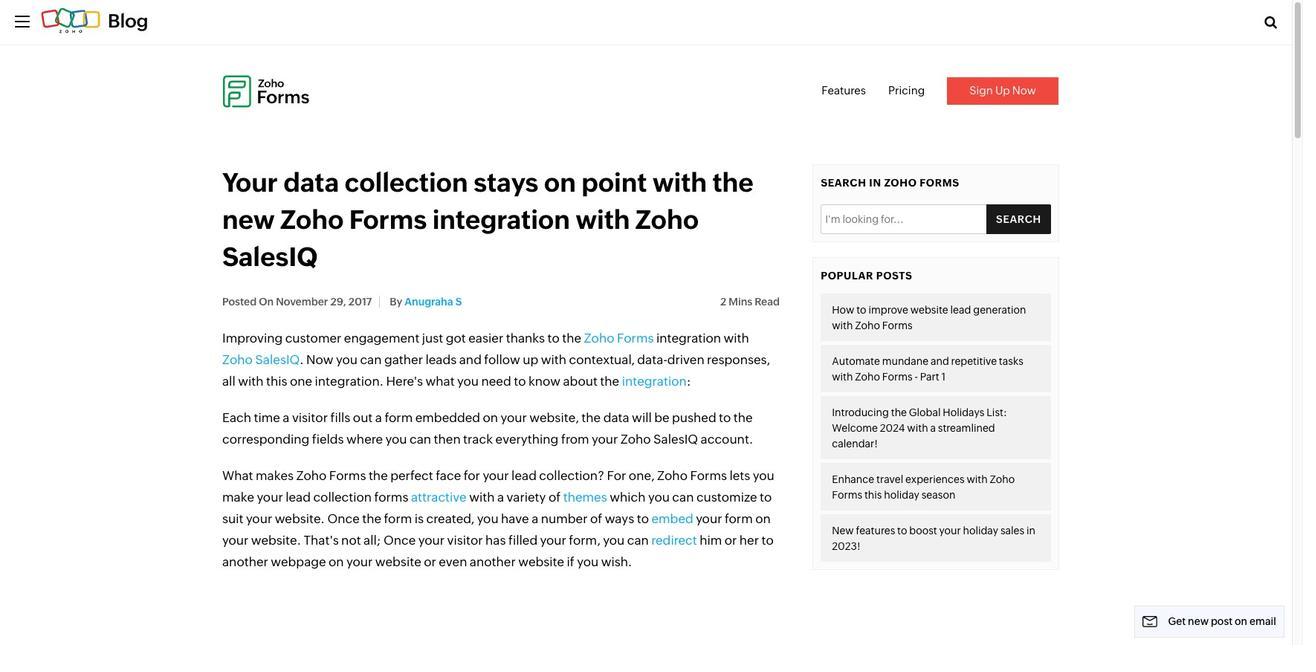 Task type: vqa. For each thing, say whether or not it's contained in the screenshot.
the "shouldn't"
no



Task type: locate. For each thing, give the bounding box(es) containing it.
zoho inside each time a visitor fills out a form embedded on your website, the data will be pushed to the corresponding fields where you can then track everything from your zoho salesiq account.
[[620, 432, 651, 446]]

point
[[581, 168, 647, 197]]

2 vertical spatial integration
[[622, 374, 687, 388]]

make
[[222, 489, 254, 504]]

on down not
[[329, 554, 344, 569]]

now right up
[[1012, 84, 1036, 97]]

0 horizontal spatial this
[[266, 374, 287, 388]]

with down global
[[907, 422, 928, 434]]

1 horizontal spatial another
[[470, 554, 516, 569]]

salesiq inside improving customer engagement just got easier thanks to the zoho forms integration with zoho salesiq
[[255, 352, 300, 367]]

0 vertical spatial in
[[869, 177, 881, 188]]

for
[[464, 468, 480, 483]]

your down number
[[540, 533, 566, 547]]

you inside him or her to another webpage on your website or even another website if you wish.
[[577, 554, 599, 569]]

your up track everything from
[[501, 410, 527, 425]]

fields
[[312, 432, 344, 446]]

0 horizontal spatial of
[[549, 489, 561, 504]]

zoho down the improve
[[855, 320, 880, 332]]

your down not
[[346, 554, 373, 569]]

on down need
[[483, 410, 498, 425]]

on right stays on the left top of the page
[[544, 168, 576, 197]]

wish.
[[601, 554, 632, 569]]

0 horizontal spatial lead
[[286, 489, 311, 504]]

your inside "which you can customize to suit your website. once the form is created, you have a number of ways to"
[[246, 511, 272, 526]]

generation
[[973, 304, 1026, 316]]

with inside the automate mundane and repetitive tasks with zoho forms - part 1
[[832, 371, 853, 383]]

you right lets
[[753, 468, 774, 483]]

website down all;
[[375, 554, 421, 569]]

holiday inside new features to boost your holiday sales in 2023!
[[963, 525, 998, 537]]

in right search
[[869, 177, 881, 188]]

once up not
[[327, 511, 360, 526]]

to left boost
[[897, 525, 907, 537]]

in right sales
[[1026, 525, 1035, 537]]

website. up webpage on the bottom of page
[[251, 533, 301, 547]]

your right suit
[[246, 511, 272, 526]]

a right have
[[532, 511, 538, 526]]

email
[[1249, 615, 1276, 627]]

a
[[283, 410, 290, 425], [930, 422, 936, 434], [497, 489, 504, 504], [532, 511, 538, 526]]

website. inside your form on your website. that's not all; once your visitor has filled your form, you can
[[251, 533, 301, 547]]

have
[[501, 511, 529, 526]]

with inside 'enhance travel experiences with zoho forms this holiday season'
[[967, 474, 988, 486]]

visitor up fields
[[292, 410, 328, 425]]

how to improve website lead generation with zoho forms link
[[821, 294, 1051, 341]]

:
[[687, 374, 691, 388]]

if
[[567, 554, 574, 569]]

0 horizontal spatial now
[[306, 352, 333, 367]]

1 vertical spatial collection
[[313, 489, 372, 504]]

1 horizontal spatial visitor
[[447, 533, 483, 547]]

form inside your form on your website. that's not all; once your visitor has filled your form, you can
[[725, 511, 753, 526]]

section
[[791, 164, 1081, 570]]

of
[[549, 489, 561, 504], [590, 511, 602, 526]]

this left one
[[266, 374, 287, 388]]

forms inside your data collection stays on point with the new zoho forms integration with zoho salesiq
[[349, 205, 427, 235]]

form
[[385, 410, 413, 425], [384, 511, 412, 526], [725, 511, 753, 526]]

website inside the how to improve website lead generation with zoho forms
[[910, 304, 948, 316]]

salesiq down be
[[653, 432, 698, 446]]

can inside "which you can customize to suit your website. once the form is created, you have a number of ways to"
[[672, 489, 694, 504]]

and inside the automate mundane and repetitive tasks with zoho forms - part 1
[[931, 356, 949, 367]]

1 horizontal spatial of
[[590, 511, 602, 526]]

1 vertical spatial this
[[864, 489, 882, 501]]

salesiq up one
[[255, 352, 300, 367]]

collection inside your data collection stays on point with the new zoho forms integration with zoho salesiq
[[345, 168, 468, 197]]

suit
[[222, 511, 243, 526]]

0 vertical spatial this
[[266, 374, 287, 388]]

what
[[426, 374, 455, 388]]

ways
[[605, 511, 634, 526]]

website,
[[529, 410, 579, 425]]

website
[[910, 304, 948, 316], [375, 554, 421, 569], [518, 554, 564, 569]]

where you
[[346, 432, 407, 446]]

blog banner
[[0, 0, 1292, 45]]

to inside him or her to another webpage on your website or even another website if you wish.
[[762, 533, 774, 547]]

anugraha
[[405, 295, 453, 307]]

data
[[283, 168, 339, 197]]

to right need
[[514, 374, 526, 388]]

variety
[[507, 489, 546, 504]]

the data
[[582, 410, 629, 425]]

can up integration. here's
[[360, 352, 382, 367]]

a inside introducing the global holidays list: welcome 2024 with a streamlined calendar!
[[930, 422, 936, 434]]

2 vertical spatial lead
[[286, 489, 311, 504]]

introducing the global holidays list: welcome 2024 with a streamlined calendar! link
[[821, 396, 1051, 460]]

new down your
[[222, 205, 275, 235]]

visitor inside your form on your website. that's not all; once your visitor has filled your form, you can
[[447, 533, 483, 547]]

a inside each time a visitor fills out a form embedded on your website, the data will be pushed to the corresponding fields where you can then track everything from your zoho salesiq account.
[[283, 410, 290, 425]]

1 vertical spatial once
[[384, 533, 416, 547]]

to right the 'how'
[[856, 304, 866, 316]]

0 horizontal spatial new
[[222, 205, 275, 235]]

read
[[755, 295, 780, 307]]

your inside new features to boost your holiday sales in 2023!
[[939, 525, 961, 537]]

1 horizontal spatial new
[[1188, 615, 1209, 627]]

form up her
[[725, 511, 753, 526]]

form left is
[[384, 511, 412, 526]]

0 vertical spatial lead
[[950, 304, 971, 316]]

this down travel
[[864, 489, 882, 501]]

1 horizontal spatial or
[[725, 533, 737, 547]]

0 vertical spatial once
[[327, 511, 360, 526]]

1 vertical spatial visitor
[[447, 533, 483, 547]]

streamlined
[[938, 422, 995, 434]]

0 horizontal spatial holiday
[[884, 489, 919, 501]]

0 vertical spatial holiday
[[884, 489, 919, 501]]

0 vertical spatial integration
[[432, 205, 570, 235]]

your down suit
[[222, 533, 248, 547]]

get new post on email
[[1168, 615, 1276, 627]]

this
[[266, 374, 287, 388], [864, 489, 882, 501]]

your right boost
[[939, 525, 961, 537]]

to inside each time a visitor fills out a form embedded on your website, the data will be pushed to the corresponding fields where you can then track everything from your zoho salesiq account.
[[719, 410, 731, 425]]

your form on your website. that's not all; once your visitor has filled your form, you can
[[222, 511, 771, 547]]

with down the 'how'
[[832, 320, 853, 332]]

zoho down automate at bottom
[[855, 371, 880, 383]]

sales
[[1000, 525, 1024, 537]]

list:
[[987, 407, 1007, 419]]

with right the experiences
[[967, 474, 988, 486]]

your inside him or her to another webpage on your website or even another website if you wish.
[[346, 554, 373, 569]]

salesiq up posted on november 29, 2017
[[222, 242, 318, 272]]

zoho down the will
[[620, 432, 651, 446]]

salesiq
[[222, 242, 318, 272], [255, 352, 300, 367], [653, 432, 698, 446]]

features
[[822, 84, 866, 97]]

0 horizontal spatial visitor
[[292, 410, 328, 425]]

1 vertical spatial website.
[[251, 533, 301, 547]]

enhance
[[832, 474, 874, 486]]

holiday down travel
[[884, 489, 919, 501]]

integration inside your data collection stays on point with the new zoho forms integration with zoho salesiq
[[432, 205, 570, 235]]

lead up variety
[[511, 468, 537, 483]]

2017
[[348, 295, 372, 307]]

with down automate at bottom
[[832, 371, 853, 383]]

just
[[422, 330, 443, 345]]

to right "ways"
[[637, 511, 649, 526]]

need
[[481, 374, 511, 388]]

or left her
[[725, 533, 737, 547]]

a left variety
[[497, 489, 504, 504]]

to up account.
[[719, 410, 731, 425]]

what makes zoho forms the perfect face for your lead collection? for one, zoho forms lets you make your lead collection forms
[[222, 468, 774, 504]]

0 vertical spatial new
[[222, 205, 275, 235]]

s
[[455, 295, 462, 307]]

1 horizontal spatial website
[[518, 554, 564, 569]]

responses,
[[707, 352, 770, 367]]

in inside new features to boost your holiday sales in 2023!
[[1026, 525, 1035, 537]]

1 vertical spatial salesiq
[[255, 352, 300, 367]]

her
[[739, 533, 759, 547]]

0 vertical spatial collection
[[345, 168, 468, 197]]

your up him
[[696, 511, 722, 526]]

you right if
[[577, 554, 599, 569]]

one
[[290, 374, 312, 388]]

gather
[[384, 352, 423, 367]]

salesiq for improving
[[255, 352, 300, 367]]

with
[[652, 168, 707, 197], [575, 205, 630, 235], [832, 320, 853, 332], [724, 330, 749, 345], [541, 352, 566, 367], [832, 371, 853, 383], [238, 374, 263, 388], [907, 422, 928, 434], [967, 474, 988, 486], [469, 489, 495, 504]]

1 vertical spatial new
[[1188, 615, 1209, 627]]

with right point
[[652, 168, 707, 197]]

zoho down "data" at the left of page
[[280, 205, 344, 235]]

form inside "which you can customize to suit your website. once the form is created, you have a number of ways to"
[[384, 511, 412, 526]]

integration inside improving customer engagement just got easier thanks to the zoho forms integration with zoho salesiq
[[656, 330, 721, 345]]

1 horizontal spatial in
[[1026, 525, 1035, 537]]

can up embed link
[[672, 489, 694, 504]]

1 horizontal spatial and
[[931, 356, 949, 367]]

salesiq inside your data collection stays on point with the new zoho forms integration with zoho salesiq
[[222, 242, 318, 272]]

1 vertical spatial now
[[306, 352, 333, 367]]

you up embed
[[648, 489, 670, 504]]

you up wish.
[[603, 533, 625, 547]]

can
[[360, 352, 382, 367], [410, 432, 431, 446], [672, 489, 694, 504], [627, 533, 649, 547]]

0 horizontal spatial once
[[327, 511, 360, 526]]

posted
[[222, 295, 257, 307]]

of up number
[[549, 489, 561, 504]]

zoho up sales
[[990, 474, 1015, 486]]

None submit
[[986, 204, 1051, 234]]

0 horizontal spatial another
[[222, 554, 268, 569]]

1 vertical spatial integration
[[656, 330, 721, 345]]

a right time
[[283, 410, 290, 425]]

visitor up even
[[447, 533, 483, 547]]

2 horizontal spatial website
[[910, 304, 948, 316]]

1 horizontal spatial this
[[864, 489, 882, 501]]

1 another from the left
[[222, 554, 268, 569]]

0 horizontal spatial website
[[375, 554, 421, 569]]

which you can customize to suit your website. once the form is created, you have a number of ways to
[[222, 489, 772, 526]]

up
[[995, 84, 1010, 97]]

once
[[327, 511, 360, 526], [384, 533, 416, 547]]

0 horizontal spatial and
[[459, 352, 482, 367]]

you up integration. here's
[[336, 352, 358, 367]]

to right thanks
[[548, 330, 560, 345]]

with inside improving customer engagement just got easier thanks to the zoho forms integration with zoho salesiq
[[724, 330, 749, 345]]

and down got
[[459, 352, 482, 367]]

forms inside the automate mundane and repetitive tasks with zoho forms - part 1
[[882, 371, 913, 383]]

to right her
[[762, 533, 774, 547]]

on up her
[[755, 511, 771, 526]]

on inside each time a visitor fills out a form embedded on your website, the data will be pushed to the corresponding fields where you can then track everything from your zoho salesiq account.
[[483, 410, 498, 425]]

or left even
[[424, 554, 436, 569]]

once right all;
[[384, 533, 416, 547]]

1 vertical spatial in
[[1026, 525, 1035, 537]]

1 vertical spatial of
[[590, 511, 602, 526]]

of left "ways"
[[590, 511, 602, 526]]

the inside your data collection stays on point with the new zoho forms integration with zoho salesiq
[[712, 168, 753, 197]]

attractive with a variety of themes
[[411, 489, 607, 504]]

one,
[[629, 468, 655, 483]]

lead left generation
[[950, 304, 971, 316]]

with right the up at the bottom left of the page
[[541, 352, 566, 367]]

can down "ways"
[[627, 533, 649, 547]]

website. up that's
[[275, 511, 325, 526]]

to inside the how to improve website lead generation with zoho forms
[[856, 304, 866, 316]]

website down filled
[[518, 554, 564, 569]]

now
[[1012, 84, 1036, 97], [306, 352, 333, 367]]

your down is
[[418, 533, 445, 547]]

1 horizontal spatial once
[[384, 533, 416, 547]]

new right the get
[[1188, 615, 1209, 627]]

once inside "which you can customize to suit your website. once the form is created, you have a number of ways to"
[[327, 511, 360, 526]]

zoho inside the how to improve website lead generation with zoho forms
[[855, 320, 880, 332]]

holiday left sales
[[963, 525, 998, 537]]

zoho up i'm looking for... text box
[[884, 177, 917, 188]]

2 vertical spatial salesiq
[[653, 432, 698, 446]]

your
[[501, 410, 527, 425], [592, 432, 618, 446], [483, 468, 509, 483], [257, 489, 283, 504], [246, 511, 272, 526], [696, 511, 722, 526], [939, 525, 961, 537], [222, 533, 248, 547], [418, 533, 445, 547], [540, 533, 566, 547], [346, 554, 373, 569]]

holidays
[[943, 407, 985, 419]]

0 vertical spatial visitor
[[292, 410, 328, 425]]

themes link
[[563, 489, 607, 504]]

once inside your form on your website. that's not all; once your visitor has filled your form, you can
[[384, 533, 416, 547]]

driven
[[667, 352, 704, 367]]

integration up driven
[[656, 330, 721, 345]]

posted on november 29, 2017
[[222, 295, 372, 307]]

0 vertical spatial website.
[[275, 511, 325, 526]]

by
[[390, 295, 402, 307]]

in
[[869, 177, 881, 188], [1026, 525, 1035, 537]]

1 horizontal spatial holiday
[[963, 525, 998, 537]]

on inside your form on your website. that's not all; once your visitor has filled your form, you can
[[755, 511, 771, 526]]

the inside introducing the global holidays list: welcome 2024 with a streamlined calendar!
[[891, 407, 907, 419]]

integration down 'data-'
[[622, 374, 687, 388]]

automate mundane and repetitive tasks with zoho forms - part 1
[[832, 356, 1023, 383]]

can left then
[[410, 432, 431, 446]]

form up where you
[[385, 410, 413, 425]]

of inside "which you can customize to suit your website. once the form is created, you have a number of ways to"
[[590, 511, 602, 526]]

and up the 1
[[931, 356, 949, 367]]

1 horizontal spatial lead
[[511, 468, 537, 483]]

1 vertical spatial or
[[424, 554, 436, 569]]

0 horizontal spatial or
[[424, 554, 436, 569]]

website. inside "which you can customize to suit your website. once the form is created, you have a number of ways to"
[[275, 511, 325, 526]]

1 horizontal spatial now
[[1012, 84, 1036, 97]]

new
[[222, 205, 275, 235], [1188, 615, 1209, 627]]

lead down the makes
[[286, 489, 311, 504]]

1 vertical spatial holiday
[[963, 525, 998, 537]]

with up responses,
[[724, 330, 749, 345]]

integration down stays on the left top of the page
[[432, 205, 570, 235]]

zoho
[[884, 177, 917, 188], [280, 205, 344, 235], [635, 205, 699, 235], [855, 320, 880, 332], [584, 330, 614, 345], [222, 352, 253, 367], [855, 371, 880, 383], [620, 432, 651, 446], [296, 468, 327, 483], [657, 468, 688, 483], [990, 474, 1015, 486]]

for
[[607, 468, 626, 483]]

your right for
[[483, 468, 509, 483]]

another down suit
[[222, 554, 268, 569]]

.
[[300, 352, 304, 367]]

thanks
[[506, 330, 545, 345]]

blog
[[108, 10, 148, 31]]

now right .
[[306, 352, 333, 367]]

0 vertical spatial salesiq
[[222, 242, 318, 272]]

a down global
[[930, 422, 936, 434]]

the inside "which you can customize to suit your website. once the form is created, you have a number of ways to"
[[362, 511, 381, 526]]

2 horizontal spatial lead
[[950, 304, 971, 316]]

with inside introducing the global holidays list: welcome 2024 with a streamlined calendar!
[[907, 422, 928, 434]]

collection?
[[539, 468, 604, 483]]

global
[[909, 407, 941, 419]]

another down has
[[470, 554, 516, 569]]

1
[[942, 371, 946, 383]]

website right the improve
[[910, 304, 948, 316]]

2023!
[[832, 541, 860, 552]]



Task type: describe. For each thing, give the bounding box(es) containing it.
zoho salesiq link
[[222, 352, 300, 367]]

how
[[832, 304, 854, 316]]

zoho up the all
[[222, 352, 253, 367]]

1 vertical spatial lead
[[511, 468, 537, 483]]

sign up now
[[969, 84, 1036, 97]]

this inside . now you can gather leads and follow up with contextual, data-driven responses, all with this one integration. here's what you need to know about the
[[266, 374, 287, 388]]

0 vertical spatial now
[[1012, 84, 1036, 97]]

calendar!
[[832, 438, 878, 450]]

then
[[434, 432, 461, 446]]

I'm looking for... text field
[[821, 204, 1051, 234]]

travel
[[876, 474, 903, 486]]

-
[[915, 371, 918, 383]]

pushed
[[672, 410, 716, 425]]

with down point
[[575, 205, 630, 235]]

forms inside improving customer engagement just got easier thanks to the zoho forms integration with zoho salesiq
[[617, 330, 654, 345]]

is
[[415, 511, 424, 526]]

blog link
[[41, 10, 148, 31]]

a inside "which you can customize to suit your website. once the form is created, you have a number of ways to"
[[532, 511, 538, 526]]

zoho down point
[[635, 205, 699, 235]]

makes
[[256, 468, 294, 483]]

integration link
[[622, 374, 687, 388]]

2 another from the left
[[470, 554, 516, 569]]

all
[[222, 374, 235, 388]]

improving customer engagement just got easier thanks to the zoho forms integration with zoho salesiq
[[222, 330, 749, 367]]

search in zoho forms
[[821, 177, 959, 188]]

number
[[541, 511, 588, 526]]

embed link
[[652, 511, 693, 526]]

pricing
[[888, 84, 925, 97]]

zoho forms link
[[584, 330, 654, 345]]

sign
[[969, 84, 993, 97]]

introducing
[[832, 407, 889, 419]]

integration for point
[[432, 205, 570, 235]]

embed
[[652, 511, 693, 526]]

forms inside the how to improve website lead generation with zoho forms
[[882, 320, 913, 332]]

by anugraha s
[[387, 295, 462, 307]]

forms
[[374, 489, 408, 504]]

new features to boost your holiday sales in 2023! link
[[821, 515, 1051, 562]]

introducing the global holidays list: welcome 2024 with a streamlined calendar!
[[832, 407, 1007, 450]]

improving
[[222, 330, 283, 345]]

on inside your data collection stays on point with the new zoho forms integration with zoho salesiq
[[544, 168, 576, 197]]

and inside . now you can gather leads and follow up with contextual, data-driven responses, all with this one integration. here's what you need to know about the
[[459, 352, 482, 367]]

zoho up contextual,
[[584, 330, 614, 345]]

with down for
[[469, 489, 495, 504]]

the inside each time a visitor fills out a form embedded on your website, the data will be pushed to the corresponding fields where you can then track everything from your zoho salesiq account.
[[734, 410, 753, 425]]

form inside each time a visitor fills out a form embedded on your website, the data will be pushed to the corresponding fields where you can then track everything from your zoho salesiq account.
[[385, 410, 413, 425]]

none submit inside section
[[986, 204, 1051, 234]]

section containing search in zoho forms
[[791, 164, 1081, 570]]

your
[[222, 168, 278, 197]]

lead inside the how to improve website lead generation with zoho forms
[[950, 304, 971, 316]]

mundane
[[882, 356, 929, 367]]

time
[[254, 410, 280, 425]]

embedded
[[415, 410, 480, 425]]

welcome
[[832, 422, 878, 434]]

visitor inside each time a visitor fills out a form embedded on your website, the data will be pushed to the corresponding fields where you can then track everything from your zoho salesiq account.
[[292, 410, 328, 425]]

automate
[[832, 356, 880, 367]]

each time a visitor fills out a form embedded on your website, the data will be pushed to the corresponding fields where you can then track everything from your zoho salesiq account.
[[222, 410, 753, 446]]

salesiq for your
[[222, 242, 318, 272]]

fills out a
[[330, 410, 382, 425]]

face
[[436, 468, 461, 483]]

on right post
[[1235, 615, 1247, 627]]

can inside your form on your website. that's not all; once your visitor has filled your form, you can
[[627, 533, 649, 547]]

new inside your data collection stays on point with the new zoho forms integration with zoho salesiq
[[222, 205, 275, 235]]

posts
[[876, 270, 912, 282]]

him or her to another webpage on your website or even another website if you wish.
[[222, 533, 774, 569]]

with inside the how to improve website lead generation with zoho forms
[[832, 320, 853, 332]]

the inside improving customer engagement just got easier thanks to the zoho forms integration with zoho salesiq
[[562, 330, 581, 345]]

boost
[[909, 525, 937, 537]]

features
[[856, 525, 895, 537]]

forms inside 'enhance travel experiences with zoho forms this holiday season'
[[832, 489, 862, 501]]

themes
[[563, 489, 607, 504]]

0 vertical spatial or
[[725, 533, 737, 547]]

improve
[[869, 304, 908, 316]]

zoho inside 'enhance travel experiences with zoho forms this holiday season'
[[990, 474, 1015, 486]]

can inside each time a visitor fills out a form embedded on your website, the data will be pushed to the corresponding fields where you can then track everything from your zoho salesiq account.
[[410, 432, 431, 446]]

search
[[821, 177, 866, 188]]

zoho inside the automate mundane and repetitive tasks with zoho forms - part 1
[[855, 371, 880, 383]]

this inside 'enhance travel experiences with zoho forms this holiday season'
[[864, 489, 882, 501]]

each
[[222, 410, 251, 425]]

holiday inside 'enhance travel experiences with zoho forms this holiday season'
[[884, 489, 919, 501]]

2 mins read
[[720, 295, 780, 307]]

your down the makes
[[257, 489, 283, 504]]

once for the
[[327, 511, 360, 526]]

now inside . now you can gather leads and follow up with contextual, data-driven responses, all with this one integration. here's what you need to know about the
[[306, 352, 333, 367]]

to inside improving customer engagement just got easier thanks to the zoho forms integration with zoho salesiq
[[548, 330, 560, 345]]

you up has
[[477, 511, 499, 526]]

the inside what makes zoho forms the perfect face for your lead collection? for one, zoho forms lets you make your lead collection forms
[[369, 468, 388, 483]]

contextual,
[[569, 352, 635, 367]]

that's
[[304, 533, 339, 547]]

on right posted
[[259, 295, 274, 307]]

integration for easier
[[656, 330, 721, 345]]

enhance travel experiences with zoho forms this holiday season
[[832, 474, 1015, 501]]

track everything from
[[463, 432, 589, 446]]

0 horizontal spatial in
[[869, 177, 881, 188]]

perfect
[[390, 468, 433, 483]]

your down 'the data'
[[592, 432, 618, 446]]

0 vertical spatial of
[[549, 489, 561, 504]]

corresponding
[[222, 432, 309, 446]]

salesiq inside each time a visitor fills out a form embedded on your website, the data will be pushed to the corresponding fields where you can then track everything from your zoho salesiq account.
[[653, 432, 698, 446]]

post
[[1211, 615, 1233, 627]]

you right the 'what'
[[457, 374, 479, 388]]

with right the all
[[238, 374, 263, 388]]

integration. here's
[[315, 374, 423, 388]]

you inside what makes zoho forms the perfect face for your lead collection? for one, zoho forms lets you make your lead collection forms
[[753, 468, 774, 483]]

to right customize
[[760, 489, 772, 504]]

get
[[1168, 615, 1186, 627]]

collection inside what makes zoho forms the perfect face for your lead collection? for one, zoho forms lets you make your lead collection forms
[[313, 489, 372, 504]]

popular posts
[[821, 270, 912, 282]]

you inside your form on your website. that's not all; once your visitor has filled your form, you can
[[603, 533, 625, 547]]

new features to boost your holiday sales in 2023!
[[832, 525, 1035, 552]]

all;
[[364, 533, 381, 547]]

to inside . now you can gather leads and follow up with contextual, data-driven responses, all with this one integration. here's what you need to know about the
[[514, 374, 526, 388]]

will
[[632, 410, 652, 425]]

created,
[[426, 511, 474, 526]]

can inside . now you can gather leads and follow up with contextual, data-driven responses, all with this one integration. here's what you need to know about the
[[360, 352, 382, 367]]

on inside him or her to another webpage on your website or even another website if you wish.
[[329, 554, 344, 569]]

account.
[[701, 432, 753, 446]]

to inside new features to boost your holiday sales in 2023!
[[897, 525, 907, 537]]

how to improve website lead generation with zoho forms
[[832, 304, 1026, 332]]

him
[[700, 533, 722, 547]]

easier
[[468, 330, 503, 345]]

what
[[222, 468, 253, 483]]

follow
[[484, 352, 520, 367]]

season
[[922, 489, 955, 501]]

zoho right one,
[[657, 468, 688, 483]]

which
[[610, 489, 646, 504]]

zoho right the makes
[[296, 468, 327, 483]]

search image
[[1265, 16, 1277, 29]]

be
[[654, 410, 669, 425]]

tasks
[[999, 356, 1023, 367]]

mins
[[729, 295, 752, 307]]

about
[[563, 374, 598, 388]]

webpage
[[271, 554, 326, 569]]

once for your
[[384, 533, 416, 547]]

attractive
[[411, 489, 467, 504]]

automate mundane and repetitive tasks with zoho forms - part 1 link
[[821, 345, 1051, 393]]

stays
[[473, 168, 538, 197]]

the inside . now you can gather leads and follow up with contextual, data-driven responses, all with this one integration. here's what you need to know about the
[[600, 374, 619, 388]]

2
[[720, 295, 726, 307]]

has
[[485, 533, 506, 547]]



